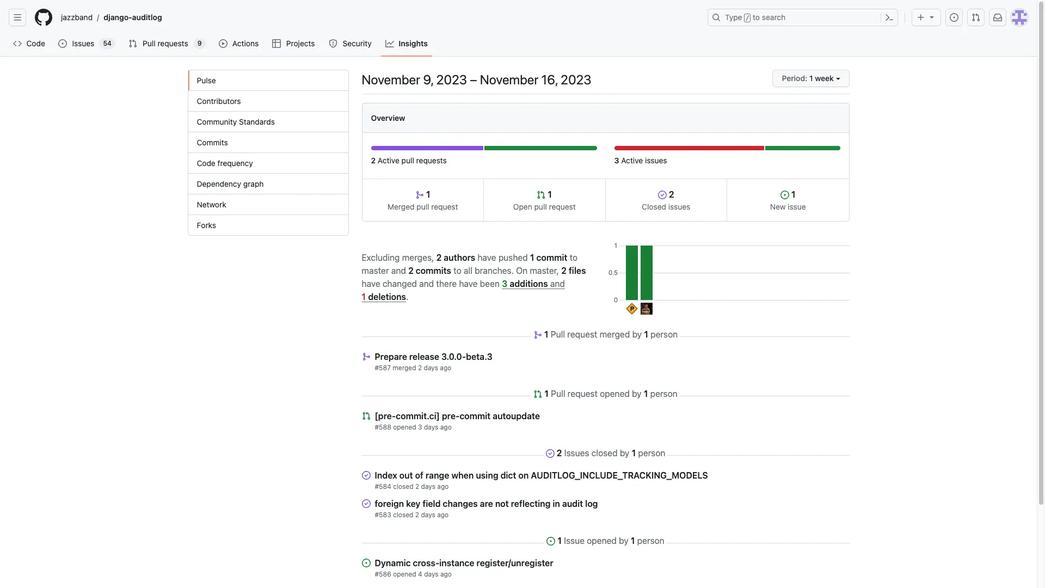 Task type: describe. For each thing, give the bounding box(es) containing it.
closed inside foreign key field changes are not reflecting in audit log #583 closed 2 days ago
[[393, 511, 414, 519]]

have down master
[[362, 279, 381, 288]]

projects
[[286, 39, 315, 48]]

2 horizontal spatial and
[[551, 279, 565, 288]]

1 horizontal spatial commit
[[537, 252, 568, 262]]

2 left files on the top right of page
[[562, 266, 567, 275]]

have up branches.
[[478, 252, 497, 262]]

ago inside index out of range when using dict on auditlog_include_tracking_models #584 closed 2 days ago
[[438, 483, 449, 491]]

excluding merges, 2 authors have pushed 1 commit
[[362, 252, 568, 262]]

merges,
[[402, 252, 434, 262]]

/ for jazzband
[[97, 13, 99, 22]]

network link
[[188, 194, 348, 215]]

2 vertical spatial issue opened image
[[362, 559, 371, 568]]

[pre-commit.ci] pre-commit autoupdate link
[[375, 411, 540, 421]]

.
[[406, 292, 409, 302]]

request for 1 pull request merged by 1 person
[[568, 330, 598, 339]]

0 vertical spatial issues
[[72, 39, 94, 48]]

3.0.0-
[[442, 352, 466, 362]]

prepare
[[375, 352, 407, 362]]

standards
[[239, 117, 275, 126]]

frequency
[[218, 159, 253, 168]]

play image
[[219, 39, 228, 48]]

list containing jazzband
[[57, 9, 702, 26]]

dynamic
[[375, 558, 411, 568]]

opened inside 'dynamic cross-instance register/unregister #586 opened 4 days ago'
[[393, 570, 417, 579]]

0 vertical spatial pull
[[143, 39, 156, 48]]

homepage image
[[35, 9, 52, 26]]

1 horizontal spatial merged
[[600, 330, 630, 339]]

to for 2 commits to all branches.   on master, 2 files have changed and there have been 3 additions and 1 deletions .
[[454, 266, 462, 275]]

field
[[423, 499, 441, 509]]

3 active issues
[[615, 156, 668, 165]]

index out of range when using dict on auditlog_include_tracking_models link
[[375, 471, 709, 480]]

pre-
[[442, 411, 460, 421]]

1 vertical spatial requests
[[417, 156, 447, 165]]

pull for 1 pull request opened by 1 person
[[551, 389, 566, 399]]

code link
[[9, 35, 50, 52]]

#584
[[375, 483, 392, 491]]

[pre-
[[375, 411, 396, 421]]

type / to search
[[726, 13, 786, 22]]

days inside 'dynamic cross-instance register/unregister #586 opened 4 days ago'
[[424, 570, 439, 579]]

changes
[[443, 499, 478, 509]]

graph image
[[386, 39, 395, 48]]

2 inside prepare release 3.0.0-beta.3 #587 merged 2 days ago
[[418, 364, 422, 372]]

key
[[406, 499, 421, 509]]

on
[[519, 471, 529, 480]]

auditlog_include_tracking_models
[[531, 471, 709, 480]]

shield image
[[329, 39, 338, 48]]

2 down merges,
[[409, 266, 414, 275]]

community standards link
[[188, 112, 348, 132]]

not
[[496, 499, 509, 509]]

0 vertical spatial git pull request image
[[972, 13, 981, 22]]

code frequency
[[197, 159, 253, 168]]

foreign
[[375, 499, 404, 509]]

1 issue         opened by 1 person
[[558, 536, 665, 546]]

ago inside foreign key field changes are not reflecting in audit log #583 closed 2 days ago
[[438, 511, 449, 519]]

/ for type
[[746, 14, 750, 22]]

commits
[[416, 266, 452, 275]]

to inside to master and
[[570, 252, 578, 262]]

request for 1 pull request opened by 1 person
[[568, 389, 598, 399]]

contributors link
[[188, 91, 348, 112]]

0 vertical spatial git merge image
[[534, 331, 542, 339]]

triangle down image
[[928, 13, 937, 21]]

using
[[476, 471, 499, 480]]

0 vertical spatial issues
[[646, 156, 668, 165]]

week
[[816, 74, 834, 83]]

2 commits to all branches.   on master, 2 files have changed and there have been 3 additions and 1 deletions .
[[362, 266, 586, 302]]

merged pull request
[[388, 202, 458, 211]]

1 vertical spatial git merge image
[[362, 352, 371, 361]]

out
[[400, 471, 413, 480]]

django-auditlog link
[[99, 9, 167, 26]]

3 inside the [pre-commit.ci] pre-commit autoupdate #588 opened 3 days ago
[[418, 423, 423, 431]]

audit
[[563, 499, 584, 509]]

active for pull
[[378, 156, 400, 165]]

network
[[197, 200, 226, 209]]

days inside the [pre-commit.ci] pre-commit autoupdate #588 opened 3 days ago
[[424, 423, 439, 431]]

1 horizontal spatial git pull request image
[[537, 191, 546, 199]]

0 horizontal spatial issue closed image
[[546, 449, 555, 458]]

changed
[[383, 279, 417, 288]]

code frequency link
[[188, 153, 348, 174]]

autoupdate
[[493, 411, 540, 421]]

1 horizontal spatial git pull request image
[[534, 390, 543, 399]]

closed image for index
[[362, 471, 371, 480]]

0 vertical spatial git pull request image
[[129, 39, 137, 48]]

ago inside 'dynamic cross-instance register/unregister #586 opened 4 days ago'
[[441, 570, 452, 579]]

and inside to master and
[[392, 266, 406, 275]]

jazzband / django-auditlog
[[61, 13, 162, 22]]

pull for 1 pull request merged by 1 person
[[551, 330, 565, 339]]

graph
[[243, 179, 264, 188]]

security link
[[325, 35, 377, 52]]

been
[[480, 279, 500, 288]]

2 2023 from the left
[[561, 72, 592, 87]]

table image
[[273, 39, 281, 48]]

commits link
[[188, 132, 348, 153]]

1 vertical spatial issue opened image
[[58, 39, 67, 48]]

prepare release 3.0.0-beta.3 link
[[375, 352, 493, 362]]

code for code
[[26, 39, 45, 48]]

deletions
[[368, 292, 406, 302]]

master
[[362, 266, 389, 275]]

command palette image
[[886, 13, 894, 22]]

in
[[553, 499, 561, 509]]

period:
[[783, 74, 808, 83]]

all
[[464, 266, 473, 275]]

are
[[480, 499, 493, 509]]

when
[[452, 471, 474, 480]]

branches.
[[475, 266, 514, 275]]

new
[[771, 202, 786, 211]]

[pre-commit.ci] pre-commit autoupdate #588 opened 3 days ago
[[375, 411, 540, 431]]

code image
[[13, 39, 22, 48]]

3 inside 2 commits to all branches.   on master, 2 files have changed and there have been 3 additions and 1 deletions .
[[502, 279, 508, 288]]

notifications image
[[994, 13, 1003, 22]]

2 horizontal spatial issue opened image
[[951, 13, 959, 22]]

0 horizontal spatial git pull request image
[[362, 412, 371, 421]]

open pull request
[[514, 202, 576, 211]]

additions
[[510, 279, 548, 288]]

have down all
[[459, 279, 478, 288]]



Task type: vqa. For each thing, say whether or not it's contained in the screenshot.
Days within foreign key field changes are not reflecting in audit log #583 closed 2 days ago
yes



Task type: locate. For each thing, give the bounding box(es) containing it.
closed image
[[362, 471, 371, 480], [362, 500, 371, 508]]

/
[[97, 13, 99, 22], [746, 14, 750, 22]]

to
[[753, 13, 761, 22], [570, 252, 578, 262], [454, 266, 462, 275]]

days down prepare release 3.0.0-beta.3 link
[[424, 364, 439, 372]]

commit left the autoupdate
[[460, 411, 491, 421]]

ago down 3.0.0- on the left bottom of page
[[440, 364, 452, 372]]

issues right closed
[[669, 202, 691, 211]]

cross-
[[413, 558, 440, 568]]

git pull request image up open pull request
[[537, 191, 546, 199]]

1 vertical spatial issues
[[565, 448, 590, 458]]

2 horizontal spatial pull
[[535, 202, 547, 211]]

0 horizontal spatial active
[[378, 156, 400, 165]]

0 vertical spatial requests
[[158, 39, 188, 48]]

1 vertical spatial to
[[570, 252, 578, 262]]

insights element
[[188, 70, 349, 236]]

git pull request image left [pre-
[[362, 412, 371, 421]]

0 horizontal spatial issue opened image
[[547, 537, 556, 546]]

ago down range
[[438, 483, 449, 491]]

0 vertical spatial code
[[26, 39, 45, 48]]

1 vertical spatial code
[[197, 159, 216, 168]]

closed image left foreign
[[362, 500, 371, 508]]

1 vertical spatial commit
[[460, 411, 491, 421]]

active down overview
[[378, 156, 400, 165]]

2 down the key
[[416, 511, 419, 519]]

issues
[[72, 39, 94, 48], [565, 448, 590, 458]]

0 horizontal spatial 2023
[[437, 72, 467, 87]]

community
[[197, 117, 237, 126]]

requests up git merge icon
[[417, 156, 447, 165]]

git merge image
[[534, 331, 542, 339], [362, 352, 371, 361]]

2 closed image from the top
[[362, 500, 371, 508]]

days down of
[[421, 483, 436, 491]]

0 vertical spatial merged
[[600, 330, 630, 339]]

request for merged pull request
[[432, 202, 458, 211]]

54
[[103, 39, 112, 47]]

actions link
[[214, 35, 264, 52]]

issue opened image left 'dynamic'
[[362, 559, 371, 568]]

dependency
[[197, 179, 241, 188]]

days down commit.ci]
[[424, 423, 439, 431]]

2 up commits
[[437, 252, 442, 262]]

pushed
[[499, 252, 528, 262]]

git merge image
[[416, 191, 424, 199]]

dynamic cross-instance register/unregister link
[[375, 558, 554, 568]]

actions
[[233, 39, 259, 48]]

plus image
[[917, 13, 926, 22]]

closed up auditlog_include_tracking_models
[[592, 448, 618, 458]]

pull
[[402, 156, 414, 165], [417, 202, 430, 211], [535, 202, 547, 211]]

1 horizontal spatial november
[[480, 72, 539, 87]]

2023 right 16,
[[561, 72, 592, 87]]

0 horizontal spatial issues
[[646, 156, 668, 165]]

/ inside "jazzband / django-auditlog"
[[97, 13, 99, 22]]

index out of range when using dict on auditlog_include_tracking_models #584 closed 2 days ago
[[375, 471, 709, 491]]

/ right type
[[746, 14, 750, 22]]

issues up index out of range when using dict on auditlog_include_tracking_models link
[[565, 448, 590, 458]]

2 active from the left
[[622, 156, 643, 165]]

to master and
[[362, 252, 578, 275]]

days down field
[[421, 511, 436, 519]]

to for type / to search
[[753, 13, 761, 22]]

pull
[[143, 39, 156, 48], [551, 330, 565, 339], [551, 389, 566, 399]]

0 horizontal spatial 3
[[418, 423, 423, 431]]

2 down of
[[416, 483, 420, 491]]

requests left 9
[[158, 39, 188, 48]]

/ inside type / to search
[[746, 14, 750, 22]]

closed
[[642, 202, 667, 211]]

commit up 'master,'
[[537, 252, 568, 262]]

1 vertical spatial closed image
[[362, 500, 371, 508]]

1 closed image from the top
[[362, 471, 371, 480]]

ago down pre-
[[441, 423, 452, 431]]

1
[[810, 74, 814, 83], [424, 190, 431, 199], [546, 190, 552, 199], [790, 190, 796, 199], [531, 252, 535, 262], [362, 292, 366, 302], [545, 330, 549, 339], [645, 330, 649, 339], [545, 389, 549, 399], [644, 389, 648, 399], [632, 448, 636, 458], [558, 536, 562, 546], [631, 536, 635, 546]]

issue opened image
[[951, 13, 959, 22], [58, 39, 67, 48], [362, 559, 371, 568]]

1 horizontal spatial pull
[[417, 202, 430, 211]]

git pull request image left the notifications icon
[[972, 13, 981, 22]]

1 active from the left
[[378, 156, 400, 165]]

instance
[[440, 558, 475, 568]]

code right code icon
[[26, 39, 45, 48]]

–
[[470, 72, 477, 87]]

days inside index out of range when using dict on auditlog_include_tracking_models #584 closed 2 days ago
[[421, 483, 436, 491]]

reflecting
[[511, 499, 551, 509]]

1 horizontal spatial 3
[[502, 279, 508, 288]]

security
[[343, 39, 372, 48]]

2 up the closed issues
[[667, 190, 675, 199]]

0 vertical spatial 3
[[615, 156, 620, 165]]

0 horizontal spatial to
[[454, 266, 462, 275]]

2023
[[437, 72, 467, 87], [561, 72, 592, 87]]

/ left django-
[[97, 13, 99, 22]]

git merge image down additions
[[534, 331, 542, 339]]

index
[[375, 471, 398, 480]]

1 vertical spatial 3
[[502, 279, 508, 288]]

issue closed image up index out of range when using dict on auditlog_include_tracking_models link
[[546, 449, 555, 458]]

opened inside the [pre-commit.ci] pre-commit autoupdate #588 opened 3 days ago
[[393, 423, 417, 431]]

1 vertical spatial closed
[[393, 483, 414, 491]]

new issue
[[771, 202, 807, 211]]

november right –
[[480, 72, 539, 87]]

1 horizontal spatial git merge image
[[534, 331, 542, 339]]

closed inside index out of range when using dict on auditlog_include_tracking_models #584 closed 2 days ago
[[393, 483, 414, 491]]

#587
[[375, 364, 391, 372]]

issue opened image left issue at the right bottom
[[547, 537, 556, 546]]

2 active pull requests
[[371, 156, 447, 165]]

0 horizontal spatial requests
[[158, 39, 188, 48]]

0 vertical spatial commit
[[537, 252, 568, 262]]

of
[[415, 471, 424, 480]]

request for open pull request
[[549, 202, 576, 211]]

issue opened image up new issue
[[781, 191, 790, 199]]

open
[[514, 202, 533, 211]]

9,
[[423, 72, 434, 87]]

closed down the key
[[393, 511, 414, 519]]

closed image for foreign
[[362, 500, 371, 508]]

beta.3
[[466, 352, 493, 362]]

code down commits at left top
[[197, 159, 216, 168]]

2 down release
[[418, 364, 422, 372]]

1 horizontal spatial issues
[[669, 202, 691, 211]]

4
[[418, 570, 423, 579]]

ago down field
[[438, 511, 449, 519]]

days inside foreign key field changes are not reflecting in audit log #583 closed 2 days ago
[[421, 511, 436, 519]]

git pull request image
[[129, 39, 137, 48], [537, 191, 546, 199]]

pull requests
[[143, 39, 188, 48]]

0 horizontal spatial code
[[26, 39, 45, 48]]

master,
[[530, 266, 559, 275]]

type
[[726, 13, 743, 22]]

to up files on the top right of page
[[570, 252, 578, 262]]

1 horizontal spatial issue opened image
[[362, 559, 371, 568]]

by
[[633, 330, 642, 339], [632, 389, 642, 399], [620, 448, 630, 458], [619, 536, 629, 546]]

1 horizontal spatial 2023
[[561, 72, 592, 87]]

0 horizontal spatial pull
[[402, 156, 414, 165]]

period: 1 week
[[783, 74, 834, 83]]

november down graph "image"
[[362, 72, 420, 87]]

2 horizontal spatial to
[[753, 13, 761, 22]]

to left all
[[454, 266, 462, 275]]

merged
[[388, 202, 415, 211]]

1 vertical spatial issue closed image
[[546, 449, 555, 458]]

ago down instance
[[441, 570, 452, 579]]

commit inside the [pre-commit.ci] pre-commit autoupdate #588 opened 3 days ago
[[460, 411, 491, 421]]

0 vertical spatial closed image
[[362, 471, 371, 480]]

2 horizontal spatial 3
[[615, 156, 620, 165]]

0 horizontal spatial /
[[97, 13, 99, 22]]

0 vertical spatial closed
[[592, 448, 618, 458]]

pulse
[[197, 76, 216, 85]]

git pull request image up the autoupdate
[[534, 390, 543, 399]]

and down commits
[[420, 279, 434, 288]]

0 horizontal spatial git pull request image
[[129, 39, 137, 48]]

issue closed image
[[659, 191, 667, 199], [546, 449, 555, 458]]

dynamic cross-instance register/unregister #586 opened 4 days ago
[[375, 558, 554, 579]]

log
[[586, 499, 598, 509]]

2 inside index out of range when using dict on auditlog_include_tracking_models #584 closed 2 days ago
[[416, 483, 420, 491]]

0 vertical spatial issue opened image
[[781, 191, 790, 199]]

0 horizontal spatial and
[[392, 266, 406, 275]]

dict
[[501, 471, 517, 480]]

1 horizontal spatial issue closed image
[[659, 191, 667, 199]]

1 horizontal spatial issues
[[565, 448, 590, 458]]

2023 left –
[[437, 72, 467, 87]]

0 horizontal spatial merged
[[393, 364, 417, 372]]

0 vertical spatial issue opened image
[[951, 13, 959, 22]]

closed
[[592, 448, 618, 458], [393, 483, 414, 491], [393, 511, 414, 519]]

2 november from the left
[[480, 72, 539, 87]]

issue opened image right triangle down "icon"
[[951, 13, 959, 22]]

active for issues
[[622, 156, 643, 165]]

on
[[517, 266, 528, 275]]

to left 'search'
[[753, 13, 761, 22]]

jazzband link
[[57, 9, 97, 26]]

release
[[410, 352, 440, 362]]

and down 'master,'
[[551, 279, 565, 288]]

git merge image left the prepare
[[362, 352, 371, 361]]

0 horizontal spatial issue opened image
[[58, 39, 67, 48]]

git pull request image right the 54
[[129, 39, 137, 48]]

2 inside foreign key field changes are not reflecting in audit log #583 closed 2 days ago
[[416, 511, 419, 519]]

have
[[478, 252, 497, 262], [362, 279, 381, 288], [459, 279, 478, 288]]

files
[[569, 266, 586, 275]]

issue
[[788, 202, 807, 211]]

2 horizontal spatial git pull request image
[[972, 13, 981, 22]]

range
[[426, 471, 450, 480]]

requests
[[158, 39, 188, 48], [417, 156, 447, 165]]

ago
[[440, 364, 452, 372], [441, 423, 452, 431], [438, 483, 449, 491], [438, 511, 449, 519], [441, 570, 452, 579]]

1 horizontal spatial to
[[570, 252, 578, 262]]

1 horizontal spatial active
[[622, 156, 643, 165]]

1 vertical spatial issues
[[669, 202, 691, 211]]

1 vertical spatial git pull request image
[[534, 390, 543, 399]]

pull for open
[[535, 202, 547, 211]]

2 up index out of range when using dict on auditlog_include_tracking_models link
[[557, 448, 562, 458]]

issue opened image
[[781, 191, 790, 199], [547, 537, 556, 546]]

1 vertical spatial merged
[[393, 364, 417, 372]]

1 vertical spatial pull
[[551, 330, 565, 339]]

projects link
[[268, 35, 320, 52]]

issue closed image up the closed issues
[[659, 191, 667, 199]]

1 inside 2 commits to all branches.   on master, 2 files have changed and there have been 3 additions and 1 deletions .
[[362, 292, 366, 302]]

2 vertical spatial git pull request image
[[362, 412, 371, 421]]

1 vertical spatial issue opened image
[[547, 537, 556, 546]]

1 horizontal spatial /
[[746, 14, 750, 22]]

2 issues         closed by 1 person
[[557, 448, 666, 458]]

1 horizontal spatial and
[[420, 279, 434, 288]]

1 pull request merged by 1 person
[[545, 330, 678, 339]]

#586
[[375, 570, 392, 579]]

2 vertical spatial 3
[[418, 423, 423, 431]]

1 horizontal spatial code
[[197, 159, 216, 168]]

to inside 2 commits to all branches.   on master, 2 files have changed and there have been 3 additions and 1 deletions .
[[454, 266, 462, 275]]

0 horizontal spatial november
[[362, 72, 420, 87]]

days right the 4
[[424, 570, 439, 579]]

code
[[26, 39, 45, 48], [197, 159, 216, 168]]

code for code frequency
[[197, 159, 216, 168]]

pull right 'open' on the top of the page
[[535, 202, 547, 211]]

2 down overview
[[371, 156, 376, 165]]

closed issues
[[642, 202, 691, 211]]

issues up closed
[[646, 156, 668, 165]]

2 vertical spatial closed
[[393, 511, 414, 519]]

closed image left index
[[362, 471, 371, 480]]

0 horizontal spatial commit
[[460, 411, 491, 421]]

insights
[[399, 39, 428, 48]]

auditlog
[[132, 13, 162, 22]]

pull down git merge icon
[[417, 202, 430, 211]]

git pull request image
[[972, 13, 981, 22], [534, 390, 543, 399], [362, 412, 371, 421]]

2 vertical spatial pull
[[551, 389, 566, 399]]

list
[[57, 9, 702, 26]]

0 horizontal spatial issues
[[72, 39, 94, 48]]

register/unregister
[[477, 558, 554, 568]]

0 vertical spatial to
[[753, 13, 761, 22]]

closed down out
[[393, 483, 414, 491]]

ago inside the [pre-commit.ci] pre-commit autoupdate #588 opened 3 days ago
[[441, 423, 452, 431]]

authors
[[444, 252, 476, 262]]

foreign key field changes are not reflecting in audit log link
[[375, 499, 598, 509]]

2 vertical spatial to
[[454, 266, 462, 275]]

merged inside prepare release 3.0.0-beta.3 #587 merged 2 days ago
[[393, 364, 417, 372]]

contributors
[[197, 96, 241, 106]]

ago inside prepare release 3.0.0-beta.3 #587 merged 2 days ago
[[440, 364, 452, 372]]

1 2023 from the left
[[437, 72, 467, 87]]

issues
[[646, 156, 668, 165], [669, 202, 691, 211]]

pull for merged
[[417, 202, 430, 211]]

commit.ci]
[[396, 411, 440, 421]]

pull up merged
[[402, 156, 414, 165]]

1 horizontal spatial issue opened image
[[781, 191, 790, 199]]

1 pull request opened by 1 person
[[545, 389, 678, 399]]

pulse link
[[188, 70, 348, 91]]

forks
[[197, 221, 216, 230]]

overview
[[371, 113, 406, 123]]

1 november from the left
[[362, 72, 420, 87]]

foreign key field changes are not reflecting in audit log #583 closed 2 days ago
[[375, 499, 598, 519]]

0 horizontal spatial git merge image
[[362, 352, 371, 361]]

9
[[198, 39, 202, 47]]

issue opened image down jazzband link
[[58, 39, 67, 48]]

and up changed
[[392, 266, 406, 275]]

0 vertical spatial issue closed image
[[659, 191, 667, 199]]

commits
[[197, 138, 228, 147]]

dependency graph
[[197, 179, 264, 188]]

active up closed
[[622, 156, 643, 165]]

november 9, 2023 – november 16, 2023
[[362, 72, 592, 87]]

issues left the 54
[[72, 39, 94, 48]]

code inside insights element
[[197, 159, 216, 168]]

1 vertical spatial git pull request image
[[537, 191, 546, 199]]

1 horizontal spatial requests
[[417, 156, 447, 165]]

days inside prepare release 3.0.0-beta.3 #587 merged 2 days ago
[[424, 364, 439, 372]]



